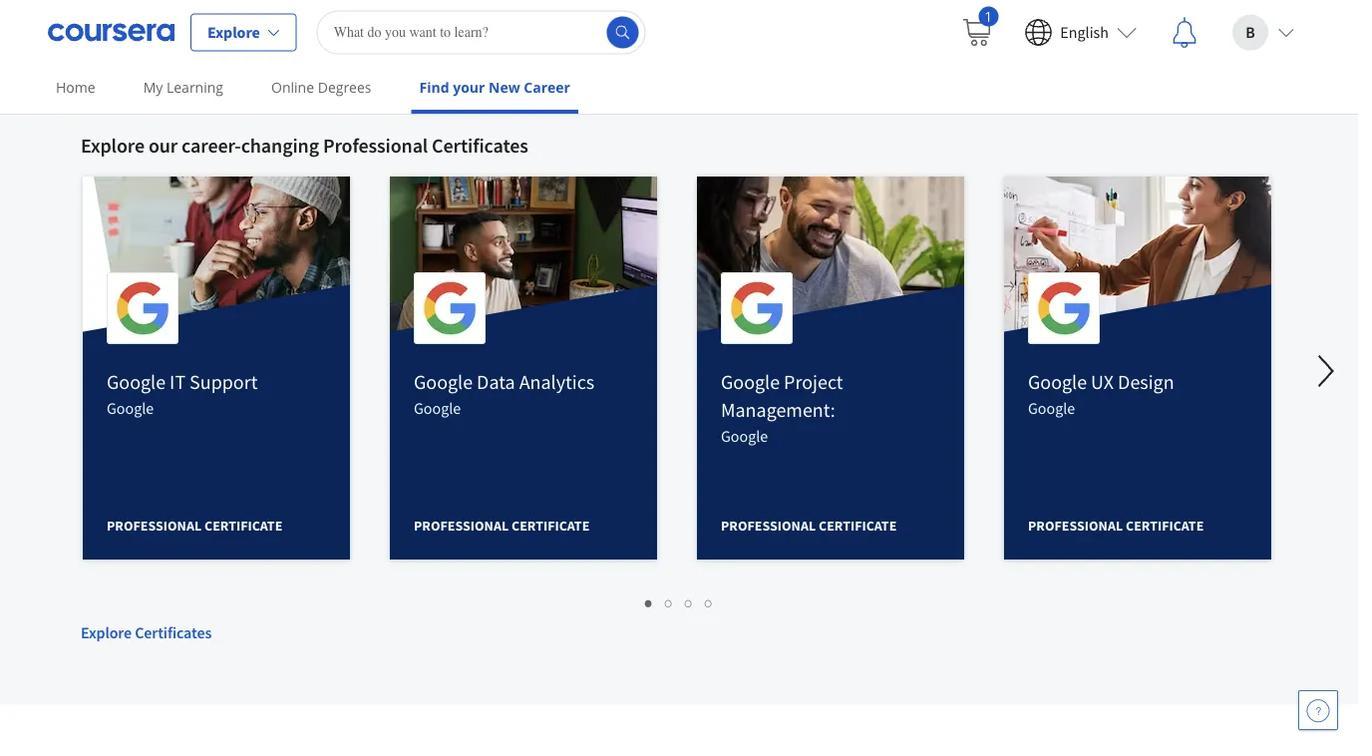 Task type: describe. For each thing, give the bounding box(es) containing it.
professional for google project management:
[[721, 516, 816, 534]]

home
[[56, 78, 95, 97]]

4 button
[[699, 590, 719, 613]]

google up management:
[[721, 369, 780, 394]]

next slide image
[[1303, 347, 1351, 395]]

3 button
[[679, 590, 699, 613]]

project
[[784, 369, 843, 394]]

ux
[[1091, 369, 1114, 394]]

degrees
[[318, 78, 372, 97]]

find your new career link
[[411, 65, 578, 114]]

professional certificate for analytics
[[414, 516, 590, 534]]

2 button
[[659, 590, 679, 613]]

new
[[489, 78, 520, 97]]

1 inside 'element'
[[985, 6, 993, 25]]

professional certificate for management:
[[721, 516, 897, 534]]

professional for google it support
[[107, 516, 202, 534]]

your
[[453, 78, 485, 97]]

online degrees
[[271, 78, 372, 97]]

my learning link
[[135, 65, 231, 110]]

explore for explore certificates
[[81, 622, 132, 642]]

data
[[477, 369, 515, 394]]

professional for google ux design
[[1028, 516, 1123, 534]]

online
[[271, 78, 314, 97]]

explore certificates link
[[81, 570, 1278, 644]]

1 link
[[945, 0, 1009, 64]]

design
[[1118, 369, 1175, 394]]

career academy - gateway certificates carousel element
[[71, 72, 1359, 715]]

google data analytics link
[[414, 369, 595, 394]]

help center image
[[1307, 698, 1331, 722]]

my
[[143, 78, 163, 97]]

certificate for design
[[1126, 516, 1204, 534]]

career-
[[182, 133, 241, 158]]

management:
[[721, 397, 836, 422]]

google ux design link
[[1028, 369, 1175, 394]]

google down google data analytics link
[[414, 398, 461, 418]]

google ux design google
[[1028, 369, 1175, 418]]



Task type: vqa. For each thing, say whether or not it's contained in the screenshot.
Us in the button
no



Task type: locate. For each thing, give the bounding box(es) containing it.
explore certificates
[[81, 622, 212, 642]]

4
[[705, 592, 713, 611]]

google
[[107, 369, 166, 394], [414, 369, 473, 394], [721, 369, 780, 394], [1028, 369, 1087, 394], [107, 398, 154, 418], [414, 398, 461, 418], [1028, 398, 1076, 418], [721, 426, 768, 446]]

2 certificate from the left
[[512, 516, 590, 534]]

1 professional certificate from the left
[[107, 516, 283, 534]]

explore inside dropdown button
[[207, 22, 260, 42]]

google left it at the left
[[107, 369, 166, 394]]

english button
[[1009, 0, 1153, 64]]

professional
[[323, 133, 428, 158], [107, 516, 202, 534], [414, 516, 509, 534], [721, 516, 816, 534], [1028, 516, 1123, 534]]

google it support link
[[107, 369, 258, 394]]

home link
[[48, 65, 103, 110]]

career
[[524, 78, 570, 97]]

list
[[81, 590, 1278, 613]]

learning
[[167, 78, 223, 97]]

professional certificate
[[107, 516, 283, 534], [414, 516, 590, 534], [721, 516, 897, 534], [1028, 516, 1204, 534]]

1 vertical spatial certificates
[[135, 622, 212, 642]]

0 horizontal spatial certificates
[[135, 622, 212, 642]]

find your new career
[[419, 78, 570, 97]]

3 professional certificate from the left
[[721, 516, 897, 534]]

shopping cart: 1 item element
[[961, 6, 999, 48]]

explore button
[[191, 13, 297, 51]]

professional certificate for design
[[1028, 516, 1204, 534]]

google down google it support link
[[107, 398, 154, 418]]

1 left english button
[[985, 6, 993, 25]]

google left ux
[[1028, 369, 1087, 394]]

b button
[[1217, 0, 1311, 64]]

1 inside button
[[645, 592, 653, 611]]

certificate
[[204, 516, 283, 534], [512, 516, 590, 534], [819, 516, 897, 534], [1126, 516, 1204, 534]]

4 professional certificate from the left
[[1028, 516, 1204, 534]]

1 vertical spatial explore
[[81, 133, 145, 158]]

my learning
[[143, 78, 223, 97]]

list containing 1
[[81, 590, 1278, 613]]

3
[[685, 592, 693, 611]]

What do you want to learn? text field
[[317, 10, 646, 54]]

google down google ux design link
[[1028, 398, 1076, 418]]

analytics
[[519, 369, 595, 394]]

1 left 2 button
[[645, 592, 653, 611]]

2 professional certificate from the left
[[414, 516, 590, 534]]

1 certificate from the left
[[204, 516, 283, 534]]

google left data
[[414, 369, 473, 394]]

0 vertical spatial certificates
[[432, 133, 528, 158]]

0 horizontal spatial 1
[[645, 592, 653, 611]]

support
[[190, 369, 258, 394]]

b
[[1246, 22, 1256, 42]]

list inside career academy - gateway certificates carousel element
[[81, 590, 1278, 613]]

certificate for management:
[[819, 516, 897, 534]]

google project management: link
[[721, 369, 843, 422]]

google it support google
[[107, 369, 258, 418]]

google down management:
[[721, 426, 768, 446]]

certificate for support
[[204, 516, 283, 534]]

0 vertical spatial 1
[[985, 6, 993, 25]]

3 certificate from the left
[[819, 516, 897, 534]]

explore for explore our career-changing professional certificates
[[81, 133, 145, 158]]

1 horizontal spatial 1
[[985, 6, 993, 25]]

0 vertical spatial explore
[[207, 22, 260, 42]]

1 button
[[639, 590, 659, 613]]

1 vertical spatial 1
[[645, 592, 653, 611]]

certificates
[[432, 133, 528, 158], [135, 622, 212, 642]]

4 certificate from the left
[[1126, 516, 1204, 534]]

english
[[1061, 22, 1109, 42]]

explore our career-changing professional certificates
[[81, 133, 528, 158]]

1
[[985, 6, 993, 25], [645, 592, 653, 611]]

find
[[419, 78, 449, 97]]

2
[[665, 592, 673, 611]]

online degrees link
[[263, 65, 380, 110]]

1 horizontal spatial certificates
[[432, 133, 528, 158]]

2 vertical spatial explore
[[81, 622, 132, 642]]

google data analytics google
[[414, 369, 595, 418]]

coursera image
[[48, 16, 175, 48]]

changing
[[241, 133, 319, 158]]

None search field
[[317, 10, 646, 54]]

certificate for analytics
[[512, 516, 590, 534]]

professional certificate for support
[[107, 516, 283, 534]]

google project management: google
[[721, 369, 843, 446]]

it
[[170, 369, 186, 394]]

explore for explore
[[207, 22, 260, 42]]

professional for google data analytics
[[414, 516, 509, 534]]

explore
[[207, 22, 260, 42], [81, 133, 145, 158], [81, 622, 132, 642]]

our
[[149, 133, 178, 158]]



